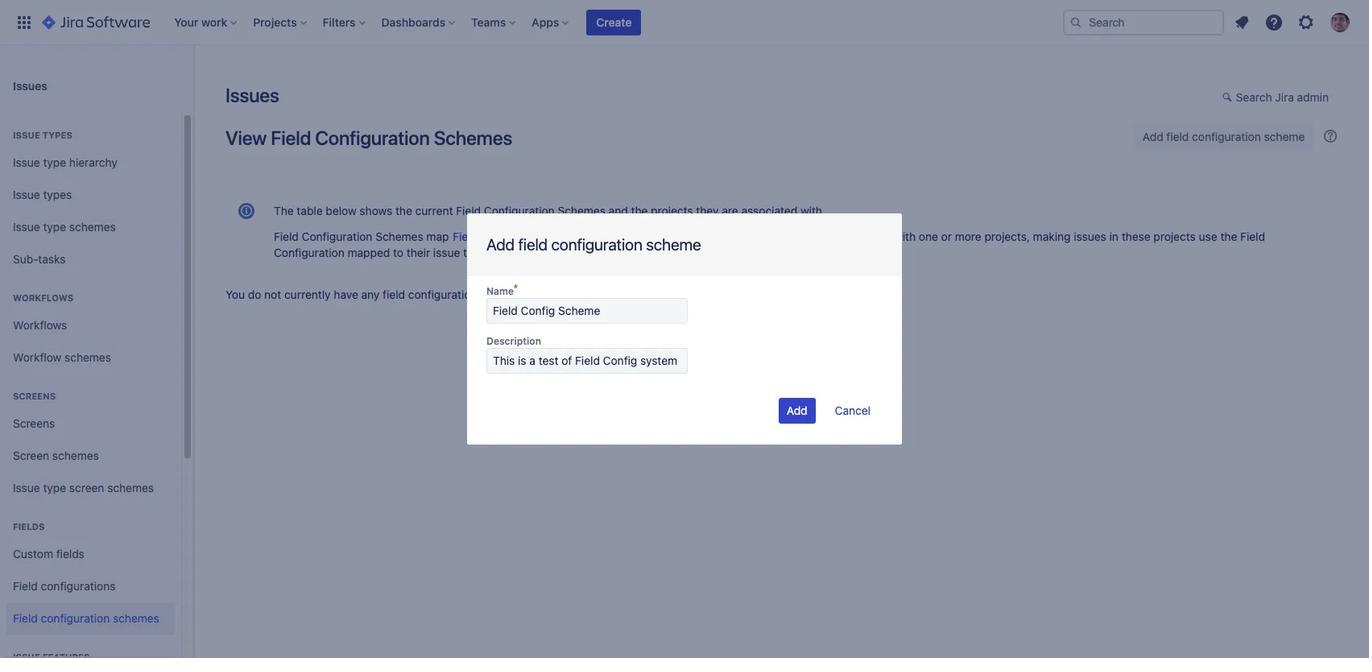 Task type: vqa. For each thing, say whether or not it's contained in the screenshot.
3rd Issue from the top of the page
yes



Task type: locate. For each thing, give the bounding box(es) containing it.
a
[[640, 230, 647, 243]]

Description text field
[[487, 348, 688, 374]]

screens group
[[6, 374, 175, 509]]

add field configuration scheme
[[1143, 130, 1306, 143], [487, 235, 701, 254]]

1 vertical spatial add
[[487, 235, 515, 254]]

field
[[271, 127, 311, 149], [456, 204, 481, 218], [274, 230, 299, 243], [453, 230, 478, 243], [650, 230, 675, 243], [1241, 230, 1266, 243], [13, 579, 38, 593], [13, 611, 38, 625]]

0 vertical spatial screens
[[13, 391, 56, 401]]

associated up scheme
[[742, 204, 798, 218]]

1 vertical spatial add field configuration scheme
[[487, 235, 701, 254]]

type inside screens group
[[43, 481, 66, 494]]

the
[[396, 204, 413, 218], [631, 204, 648, 218], [1221, 230, 1238, 243]]

type inside "link"
[[43, 220, 66, 233]]

screens down workflow
[[13, 391, 56, 401]]

field configuration schemes link
[[6, 603, 175, 635]]

to
[[561, 230, 572, 243], [393, 246, 404, 259]]

field up type.
[[453, 230, 478, 243]]

field configurations link
[[452, 229, 558, 244]]

fields
[[56, 547, 85, 561]]

0 horizontal spatial associated
[[742, 204, 798, 218]]

field down field configurations
[[13, 611, 38, 625]]

configuration down below
[[302, 230, 373, 243]]

0 horizontal spatial add
[[487, 235, 515, 254]]

issue for issue type schemes
[[13, 220, 40, 233]]

configuration
[[1193, 130, 1262, 143], [552, 235, 643, 254], [408, 288, 477, 301], [41, 611, 110, 625]]

scheme down they
[[646, 235, 701, 254]]

schemes down field configurations link
[[113, 611, 159, 625]]

issue inside issue types link
[[13, 187, 40, 201]]

field configurations link
[[6, 571, 175, 603]]

configurations
[[481, 230, 558, 243]]

1 type from the top
[[43, 155, 66, 169]]

to down the table below shows the current field configuration schemes and the projects they are associated with. on the top of page
[[561, 230, 572, 243]]

schemes
[[434, 127, 513, 149], [558, 204, 606, 218], [376, 230, 424, 243]]

0 horizontal spatial to
[[393, 246, 404, 259]]

search jira admin
[[1237, 90, 1330, 104]]

1 vertical spatial projects
[[1154, 230, 1197, 243]]

screens for screens group
[[13, 391, 56, 401]]

workflows for workflows link
[[13, 318, 67, 332]]

primary element
[[10, 0, 1064, 45]]

None text field
[[487, 298, 688, 324]]

0 vertical spatial associated
[[742, 204, 798, 218]]

issue inside issue type schemes "link"
[[13, 220, 40, 233]]

workflows down the sub-tasks
[[13, 293, 74, 303]]

screens for screens link
[[13, 416, 55, 430]]

field right use
[[1241, 230, 1266, 243]]

workflow
[[13, 350, 62, 364]]

0 vertical spatial schemes
[[434, 127, 513, 149]]

sub-
[[13, 252, 38, 266]]

issue inside issue type screen schemes link
[[13, 481, 40, 494]]

the right shows
[[396, 204, 413, 218]]

custom
[[13, 547, 53, 561]]

1 vertical spatial type
[[43, 220, 66, 233]]

1 vertical spatial workflows
[[13, 318, 67, 332]]

issue inside issue type hierarchy link
[[13, 155, 40, 169]]

not
[[264, 288, 281, 301]]

create banner
[[0, 0, 1370, 45]]

issues up issue types
[[13, 79, 47, 92]]

name
[[487, 285, 514, 297]]

1 horizontal spatial issues
[[226, 84, 279, 106]]

workflows
[[13, 293, 74, 303], [13, 318, 67, 332]]

type
[[43, 155, 66, 169], [43, 220, 66, 233], [43, 481, 66, 494]]

cancel link
[[826, 397, 880, 423]]

workflows up workflow
[[13, 318, 67, 332]]

issue types
[[13, 187, 72, 201]]

or
[[942, 230, 952, 243]]

field right current
[[456, 204, 481, 218]]

screens up screen
[[13, 416, 55, 430]]

projects
[[651, 204, 694, 218], [1154, 230, 1197, 243]]

field down the
[[274, 230, 299, 243]]

0 vertical spatial projects
[[651, 204, 694, 218]]

0 horizontal spatial projects
[[651, 204, 694, 218]]

schemes down workflows link
[[65, 350, 111, 364]]

have
[[334, 288, 358, 301]]

use
[[1200, 230, 1218, 243]]

0 vertical spatial type
[[43, 155, 66, 169]]

you
[[226, 288, 245, 301]]

issue type screen schemes link
[[6, 472, 175, 504]]

add
[[1143, 130, 1164, 143], [487, 235, 515, 254]]

1 screens from the top
[[13, 391, 56, 401]]

screen schemes
[[13, 449, 99, 462]]

jira software image
[[42, 12, 150, 32], [42, 12, 150, 32]]

1 horizontal spatial add
[[1143, 130, 1164, 143]]

with.
[[801, 204, 826, 218]]

projects left they
[[651, 204, 694, 218]]

1 vertical spatial field
[[519, 235, 548, 254]]

1 horizontal spatial projects
[[1154, 230, 1197, 243]]

type down types
[[43, 155, 66, 169]]

4 issue from the top
[[13, 220, 40, 233]]

0 vertical spatial issue
[[575, 230, 602, 243]]

associated
[[742, 204, 798, 218], [835, 230, 891, 243]]

the right use
[[1221, 230, 1238, 243]]

5 issue from the top
[[13, 481, 40, 494]]

type for schemes
[[43, 220, 66, 233]]

field right view
[[271, 127, 311, 149]]

0 vertical spatial add field configuration scheme
[[1143, 130, 1306, 143]]

map
[[427, 230, 449, 243]]

2 horizontal spatial field
[[1167, 130, 1190, 143]]

currently
[[284, 288, 331, 301]]

description
[[487, 335, 542, 347]]

0 horizontal spatial schemes
[[376, 230, 424, 243]]

1 horizontal spatial add field configuration scheme
[[1143, 130, 1306, 143]]

1 vertical spatial to
[[393, 246, 404, 259]]

schemes up the description
[[480, 288, 527, 301]]

types.
[[605, 230, 637, 243]]

3 type from the top
[[43, 481, 66, 494]]

1 issue from the top
[[13, 130, 40, 140]]

2 vertical spatial field
[[383, 288, 405, 301]]

issues up view
[[226, 84, 279, 106]]

1 horizontal spatial to
[[561, 230, 572, 243]]

1 vertical spatial screens
[[13, 416, 55, 430]]

field
[[1167, 130, 1190, 143], [519, 235, 548, 254], [383, 288, 405, 301]]

workflows link
[[6, 309, 175, 342]]

3 issue from the top
[[13, 187, 40, 201]]

add field configuration scheme down small icon
[[1143, 130, 1306, 143]]

2 screens from the top
[[13, 416, 55, 430]]

add field configuration scheme down and
[[487, 235, 701, 254]]

1 vertical spatial associated
[[835, 230, 891, 243]]

custom fields link
[[6, 538, 175, 571]]

1 horizontal spatial the
[[631, 204, 648, 218]]

more
[[955, 230, 982, 243]]

1 horizontal spatial scheme
[[1265, 130, 1306, 143]]

making
[[1034, 230, 1071, 243]]

configuration down and
[[552, 235, 643, 254]]

they
[[697, 204, 719, 218]]

2 vertical spatial type
[[43, 481, 66, 494]]

scheme
[[1265, 130, 1306, 143], [646, 235, 701, 254]]

2 horizontal spatial schemes
[[558, 204, 606, 218]]

associated right be
[[835, 230, 891, 243]]

schemes
[[69, 220, 116, 233], [480, 288, 527, 301], [65, 350, 111, 364], [52, 449, 99, 462], [107, 481, 154, 494], [113, 611, 159, 625]]

fields
[[13, 521, 45, 532]]

scheme down 'search jira admin' link
[[1265, 130, 1306, 143]]

types
[[43, 130, 72, 140]]

2 issue from the top
[[13, 155, 40, 169]]

configuration down configurations
[[41, 611, 110, 625]]

schemes inside workflows group
[[65, 350, 111, 364]]

issue down map
[[433, 246, 460, 259]]

type left screen in the bottom left of the page
[[43, 481, 66, 494]]

scheme
[[752, 230, 794, 243]]

0 horizontal spatial scheme
[[646, 235, 701, 254]]

0 horizontal spatial add field configuration scheme
[[487, 235, 701, 254]]

the right and
[[631, 204, 648, 218]]

0 vertical spatial add
[[1143, 130, 1164, 143]]

0 vertical spatial to
[[561, 230, 572, 243]]

table
[[297, 204, 323, 218]]

2 horizontal spatial the
[[1221, 230, 1238, 243]]

issue
[[13, 130, 40, 140], [13, 155, 40, 169], [13, 187, 40, 201], [13, 220, 40, 233], [13, 481, 40, 494]]

2 type from the top
[[43, 220, 66, 233]]

0 vertical spatial field
[[1167, 130, 1190, 143]]

1 horizontal spatial associated
[[835, 230, 891, 243]]

1 vertical spatial schemes
[[558, 204, 606, 218]]

screens
[[13, 391, 56, 401], [13, 416, 55, 430]]

2 workflows from the top
[[13, 318, 67, 332]]

None submit
[[779, 398, 816, 424]]

be
[[819, 230, 832, 243]]

1 workflows from the top
[[13, 293, 74, 303]]

schemes down issue types link
[[69, 220, 116, 233]]

projects left use
[[1154, 230, 1197, 243]]

issue left the types.
[[575, 230, 602, 243]]

and
[[609, 204, 628, 218]]

1 vertical spatial issue
[[433, 246, 460, 259]]

0 vertical spatial workflows
[[13, 293, 74, 303]]

to left their
[[393, 246, 404, 259]]

type up the tasks
[[43, 220, 66, 233]]

workflow schemes
[[13, 350, 111, 364]]

workflows for workflows group at the left of the page
[[13, 293, 74, 303]]

the inside to issue types. a field configuration scheme can be associated with one or more projects, making issues in these projects use the field configuration mapped to their issue type.
[[1221, 230, 1238, 243]]



Task type: describe. For each thing, give the bounding box(es) containing it.
one
[[919, 230, 939, 243]]

with
[[895, 230, 916, 243]]

custom fields
[[13, 547, 85, 561]]

field configurations
[[13, 579, 116, 593]]

field right a
[[650, 230, 675, 243]]

issues
[[1074, 230, 1107, 243]]

configuration inside fields 'group'
[[41, 611, 110, 625]]

projects,
[[985, 230, 1031, 243]]

can
[[797, 230, 816, 243]]

issue for issue type screen schemes
[[13, 481, 40, 494]]

type for screen
[[43, 481, 66, 494]]

view field configuration schemes
[[226, 127, 513, 149]]

schemes right screen in the bottom left of the page
[[107, 481, 154, 494]]

search jira admin link
[[1215, 85, 1338, 111]]

are
[[722, 204, 739, 218]]

configuration up configurations
[[484, 204, 555, 218]]

below
[[326, 204, 357, 218]]

0 horizontal spatial field
[[383, 288, 405, 301]]

sub-tasks
[[13, 252, 66, 266]]

associated inside to issue types. a field configuration scheme can be associated with one or more projects, making issues in these projects use the field configuration mapped to their issue type.
[[835, 230, 891, 243]]

cancel
[[835, 404, 871, 417]]

their
[[407, 246, 430, 259]]

issue type schemes link
[[6, 211, 175, 243]]

configuration down small icon
[[1193, 130, 1262, 143]]

fields group
[[6, 504, 175, 640]]

0 horizontal spatial the
[[396, 204, 413, 218]]

shows
[[360, 204, 393, 218]]

mapped
[[348, 246, 390, 259]]

schemes inside fields 'group'
[[113, 611, 159, 625]]

screen
[[69, 481, 104, 494]]

small image
[[1223, 91, 1236, 104]]

screen schemes link
[[6, 440, 175, 472]]

the table below shows the current field configuration schemes and the projects they are associated with.
[[274, 204, 826, 218]]

issue types link
[[6, 179, 175, 211]]

issue type screen schemes
[[13, 481, 154, 494]]

these
[[1122, 230, 1151, 243]]

you do not currently have any field configuration schemes configured.
[[226, 288, 590, 301]]

sub-tasks link
[[6, 243, 175, 276]]

field configuration schemes
[[13, 611, 159, 625]]

view
[[226, 127, 267, 149]]

hierarchy
[[69, 155, 118, 169]]

create
[[597, 15, 632, 29]]

2 vertical spatial schemes
[[376, 230, 424, 243]]

field configuration schemes map field configurations
[[274, 230, 558, 243]]

field down custom
[[13, 579, 38, 593]]

admin
[[1298, 90, 1330, 104]]

issue type hierarchy link
[[6, 147, 175, 179]]

1 horizontal spatial field
[[519, 235, 548, 254]]

projects inside to issue types. a field configuration scheme can be associated with one or more projects, making issues in these projects use the field configuration mapped to their issue type.
[[1154, 230, 1197, 243]]

current
[[416, 204, 453, 218]]

configured.
[[530, 288, 590, 301]]

0 horizontal spatial issue
[[433, 246, 460, 259]]

configuration up shows
[[315, 127, 430, 149]]

screens link
[[6, 408, 175, 440]]

1 vertical spatial scheme
[[646, 235, 701, 254]]

jira
[[1276, 90, 1295, 104]]

configuration down table
[[274, 246, 345, 259]]

1 horizontal spatial schemes
[[434, 127, 513, 149]]

add field configuration scheme link
[[1135, 125, 1314, 151]]

0 horizontal spatial issues
[[13, 79, 47, 92]]

search image
[[1070, 16, 1083, 29]]

the
[[274, 204, 294, 218]]

Search field
[[1064, 9, 1225, 35]]

tasks
[[38, 252, 66, 266]]

0 vertical spatial scheme
[[1265, 130, 1306, 143]]

issue for issue types
[[13, 130, 40, 140]]

configuration down they
[[678, 230, 749, 243]]

do
[[248, 288, 261, 301]]

issue types
[[13, 130, 72, 140]]

any
[[362, 288, 380, 301]]

issue for issue type hierarchy
[[13, 155, 40, 169]]

1 horizontal spatial issue
[[575, 230, 602, 243]]

issue types group
[[6, 113, 175, 280]]

configuration down their
[[408, 288, 477, 301]]

type.
[[463, 246, 490, 259]]

issue for issue types
[[13, 187, 40, 201]]

workflows group
[[6, 276, 175, 379]]

issue type schemes
[[13, 220, 116, 233]]

schemes inside "link"
[[69, 220, 116, 233]]

search
[[1237, 90, 1273, 104]]

in
[[1110, 230, 1119, 243]]

screen
[[13, 449, 49, 462]]

create button
[[587, 9, 642, 35]]

configurations
[[41, 579, 116, 593]]

types
[[43, 187, 72, 201]]

type for hierarchy
[[43, 155, 66, 169]]

workflow schemes link
[[6, 342, 175, 374]]

to issue types. a field configuration scheme can be associated with one or more projects, making issues in these projects use the field configuration mapped to their issue type.
[[274, 230, 1266, 259]]

schemes up issue type screen schemes
[[52, 449, 99, 462]]

issue type hierarchy
[[13, 155, 118, 169]]



